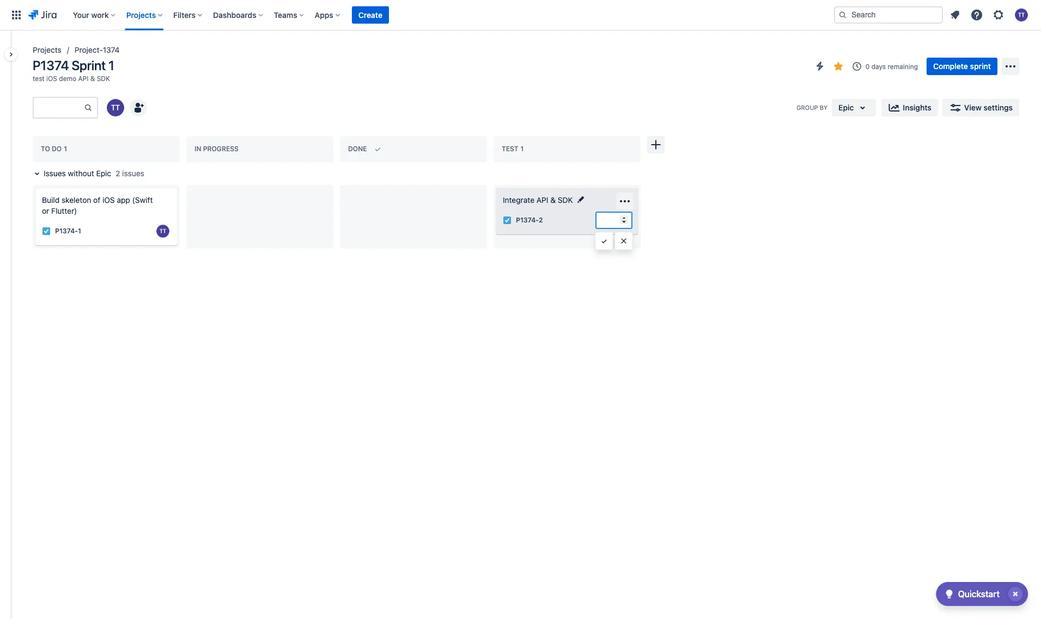 Task type: describe. For each thing, give the bounding box(es) containing it.
without
[[68, 169, 94, 178]]

your work
[[73, 10, 109, 19]]

& inside p1374 sprint 1 test ios demo api & sdk
[[90, 75, 95, 82]]

sdk inside p1374 sprint 1 test ios demo api & sdk
[[97, 75, 110, 82]]

0
[[866, 63, 870, 70]]

apps
[[315, 10, 333, 19]]

your work button
[[70, 6, 120, 24]]

your
[[73, 10, 89, 19]]

help image
[[970, 8, 983, 22]]

to
[[41, 145, 50, 153]]

p1374-2 link
[[516, 216, 543, 225]]

1 horizontal spatial api
[[537, 196, 548, 205]]

projects link
[[33, 44, 61, 57]]

p1374-1
[[55, 228, 81, 235]]

issues
[[44, 169, 66, 178]]

your profile and settings image
[[1015, 8, 1028, 22]]

dashboards
[[213, 10, 256, 19]]

search image
[[838, 11, 847, 19]]

skeleton
[[62, 196, 91, 205]]

sprint
[[72, 58, 106, 73]]

or
[[42, 207, 49, 216]]

check image
[[943, 588, 956, 601]]

epic button
[[832, 99, 876, 117]]

create
[[358, 10, 382, 19]]

create column image
[[649, 138, 662, 151]]

projects for projects popup button
[[126, 10, 156, 19]]

group by
[[797, 104, 828, 111]]

epic inside dropdown button
[[839, 103, 854, 112]]

banner containing your work
[[0, 0, 1041, 31]]

1 horizontal spatial 2
[[539, 217, 543, 224]]

edit summary image
[[574, 193, 587, 206]]

flutter)
[[51, 207, 77, 216]]

sprint
[[970, 62, 991, 71]]

1 vertical spatial epic
[[96, 169, 111, 178]]

1374
[[103, 45, 120, 54]]

complete sprint button
[[927, 58, 998, 75]]

Search field
[[834, 6, 943, 24]]

app
[[117, 196, 130, 205]]

api inside p1374 sprint 1 test ios demo api & sdk
[[78, 75, 88, 82]]

of
[[93, 196, 100, 205]]

days
[[872, 63, 886, 70]]

project-1374 link
[[75, 44, 120, 57]]

automations menu button icon image
[[813, 60, 826, 73]]

star p1374 board image
[[832, 60, 845, 73]]

insights image
[[888, 101, 901, 114]]

settings image
[[992, 8, 1005, 22]]

integrate
[[503, 196, 535, 205]]

view settings
[[964, 103, 1013, 112]]

p1374-2
[[516, 217, 543, 224]]

confirm image
[[600, 237, 609, 246]]

group
[[797, 104, 818, 111]]

1 vertical spatial &
[[550, 196, 556, 205]]

project-1374
[[75, 45, 120, 54]]

0 days remaining image
[[850, 60, 863, 73]]

0 vertical spatial 2
[[116, 169, 120, 178]]

progress
[[203, 145, 239, 153]]

p1374-1 link
[[55, 227, 81, 236]]

1 inside p1374 sprint 1 test ios demo api & sdk
[[108, 58, 114, 73]]

Search this board text field
[[34, 98, 84, 118]]

insights
[[903, 103, 931, 112]]

test element
[[502, 145, 526, 153]]

(swift
[[132, 196, 153, 205]]

dismiss quickstart image
[[1007, 586, 1024, 604]]

assignee: terry turtle image
[[156, 225, 169, 238]]

by
[[820, 104, 828, 111]]

unassigned image
[[617, 214, 630, 227]]

cancel image
[[619, 237, 628, 246]]

done
[[348, 145, 367, 153]]

ios inside build skeleton of ios app (swift or flutter)
[[102, 196, 115, 205]]

demo
[[59, 75, 76, 82]]



Task type: locate. For each thing, give the bounding box(es) containing it.
view
[[964, 103, 982, 112]]

0 vertical spatial ios
[[46, 75, 57, 82]]

1 vertical spatial ios
[[102, 196, 115, 205]]

sidebar navigation image
[[0, 44, 24, 65]]

0 vertical spatial sdk
[[97, 75, 110, 82]]

test
[[502, 145, 518, 153]]

filters
[[173, 10, 196, 19]]

epic right without
[[96, 169, 111, 178]]

projects inside popup button
[[126, 10, 156, 19]]

0 days remaining
[[866, 63, 918, 70]]

p1374- for 1
[[55, 228, 78, 235]]

ios down p1374
[[46, 75, 57, 82]]

1 horizontal spatial projects
[[126, 10, 156, 19]]

0 horizontal spatial ios
[[46, 75, 57, 82]]

api down sprint
[[78, 75, 88, 82]]

1 horizontal spatial ios
[[102, 196, 115, 205]]

projects for projects link
[[33, 45, 61, 54]]

ios inside p1374 sprint 1 test ios demo api & sdk
[[46, 75, 57, 82]]

appswitcher icon image
[[10, 8, 23, 22]]

None number field
[[597, 213, 631, 228]]

p1374- right task icon
[[55, 228, 78, 235]]

in progress
[[194, 145, 239, 153]]

1 vertical spatial projects
[[33, 45, 61, 54]]

remaining
[[888, 63, 918, 70]]

more image
[[1004, 60, 1017, 73]]

api right integrate
[[537, 196, 548, 205]]

projects
[[126, 10, 156, 19], [33, 45, 61, 54]]

ios right of
[[102, 196, 115, 205]]

2 down integrate api & sdk
[[539, 217, 543, 224]]

teams button
[[271, 6, 308, 24]]

epic
[[839, 103, 854, 112], [96, 169, 111, 178]]

terry turtle image
[[107, 99, 124, 117]]

to do
[[41, 145, 62, 153]]

project-
[[75, 45, 103, 54]]

in
[[194, 145, 201, 153]]

1 horizontal spatial &
[[550, 196, 556, 205]]

ios
[[46, 75, 57, 82], [102, 196, 115, 205]]

to do element
[[41, 145, 69, 153]]

test ios demo api & sdk element
[[33, 74, 110, 83]]

0 horizontal spatial api
[[78, 75, 88, 82]]

quickstart
[[958, 590, 1000, 600]]

1 horizontal spatial epic
[[839, 103, 854, 112]]

0 horizontal spatial epic
[[96, 169, 111, 178]]

1 vertical spatial 1
[[78, 228, 81, 235]]

0 horizontal spatial projects
[[33, 45, 61, 54]]

complete
[[933, 62, 968, 71]]

1 vertical spatial api
[[537, 196, 548, 205]]

create button
[[352, 6, 389, 24]]

1
[[108, 58, 114, 73], [78, 228, 81, 235]]

projects button
[[123, 6, 167, 24]]

0 horizontal spatial 2
[[116, 169, 120, 178]]

p1374- for 2
[[516, 217, 539, 224]]

test
[[33, 75, 45, 82]]

projects up p1374
[[33, 45, 61, 54]]

1 horizontal spatial sdk
[[558, 196, 573, 205]]

banner
[[0, 0, 1041, 31]]

p1374 sprint 1 test ios demo api & sdk
[[33, 58, 114, 82]]

add people image
[[132, 101, 145, 114]]

filters button
[[170, 6, 207, 24]]

0 horizontal spatial &
[[90, 75, 95, 82]]

1 horizontal spatial p1374-
[[516, 217, 539, 224]]

p1374-
[[516, 217, 539, 224], [55, 228, 78, 235]]

2
[[116, 169, 120, 178], [539, 217, 543, 224]]

epic right by
[[839, 103, 854, 112]]

0 horizontal spatial p1374-
[[55, 228, 78, 235]]

sdk down sprint
[[97, 75, 110, 82]]

0 horizontal spatial 1
[[78, 228, 81, 235]]

do
[[52, 145, 62, 153]]

0 vertical spatial api
[[78, 75, 88, 82]]

1 vertical spatial sdk
[[558, 196, 573, 205]]

1 down skeleton
[[78, 228, 81, 235]]

1 down 1374
[[108, 58, 114, 73]]

0 horizontal spatial sdk
[[97, 75, 110, 82]]

build
[[42, 196, 60, 205]]

api
[[78, 75, 88, 82], [537, 196, 548, 205]]

jira image
[[28, 8, 57, 22], [28, 8, 57, 22]]

settings
[[984, 103, 1013, 112]]

task image
[[42, 227, 51, 236]]

sdk
[[97, 75, 110, 82], [558, 196, 573, 205]]

notifications image
[[948, 8, 962, 22]]

projects right work
[[126, 10, 156, 19]]

work
[[91, 10, 109, 19]]

insights button
[[881, 99, 938, 117]]

2 left issues
[[116, 169, 120, 178]]

more actions for p1374-2 integrate api & sdk image
[[618, 195, 631, 208]]

0 vertical spatial p1374-
[[516, 217, 539, 224]]

apps button
[[311, 6, 344, 24]]

&
[[90, 75, 95, 82], [550, 196, 556, 205]]

0 vertical spatial 1
[[108, 58, 114, 73]]

sdk left edit summary icon
[[558, 196, 573, 205]]

task image
[[503, 216, 512, 225]]

integrate api & sdk
[[503, 196, 573, 205]]

complete sprint
[[933, 62, 991, 71]]

issues without epic 2 issues
[[44, 169, 144, 178]]

0 vertical spatial epic
[[839, 103, 854, 112]]

& left edit summary icon
[[550, 196, 556, 205]]

1 vertical spatial 2
[[539, 217, 543, 224]]

issues
[[122, 169, 144, 178]]

teams
[[274, 10, 297, 19]]

primary element
[[7, 0, 834, 30]]

dashboards button
[[210, 6, 267, 24]]

& down sprint
[[90, 75, 95, 82]]

view settings button
[[942, 99, 1019, 117]]

0 vertical spatial &
[[90, 75, 95, 82]]

build skeleton of ios app (swift or flutter)
[[42, 196, 153, 216]]

1 vertical spatial p1374-
[[55, 228, 78, 235]]

1 horizontal spatial 1
[[108, 58, 114, 73]]

quickstart button
[[936, 583, 1028, 607]]

p1374- right task image
[[516, 217, 539, 224]]

p1374
[[33, 58, 69, 73]]

0 vertical spatial projects
[[126, 10, 156, 19]]



Task type: vqa. For each thing, say whether or not it's contained in the screenshot.
'0 days remaining' Image
yes



